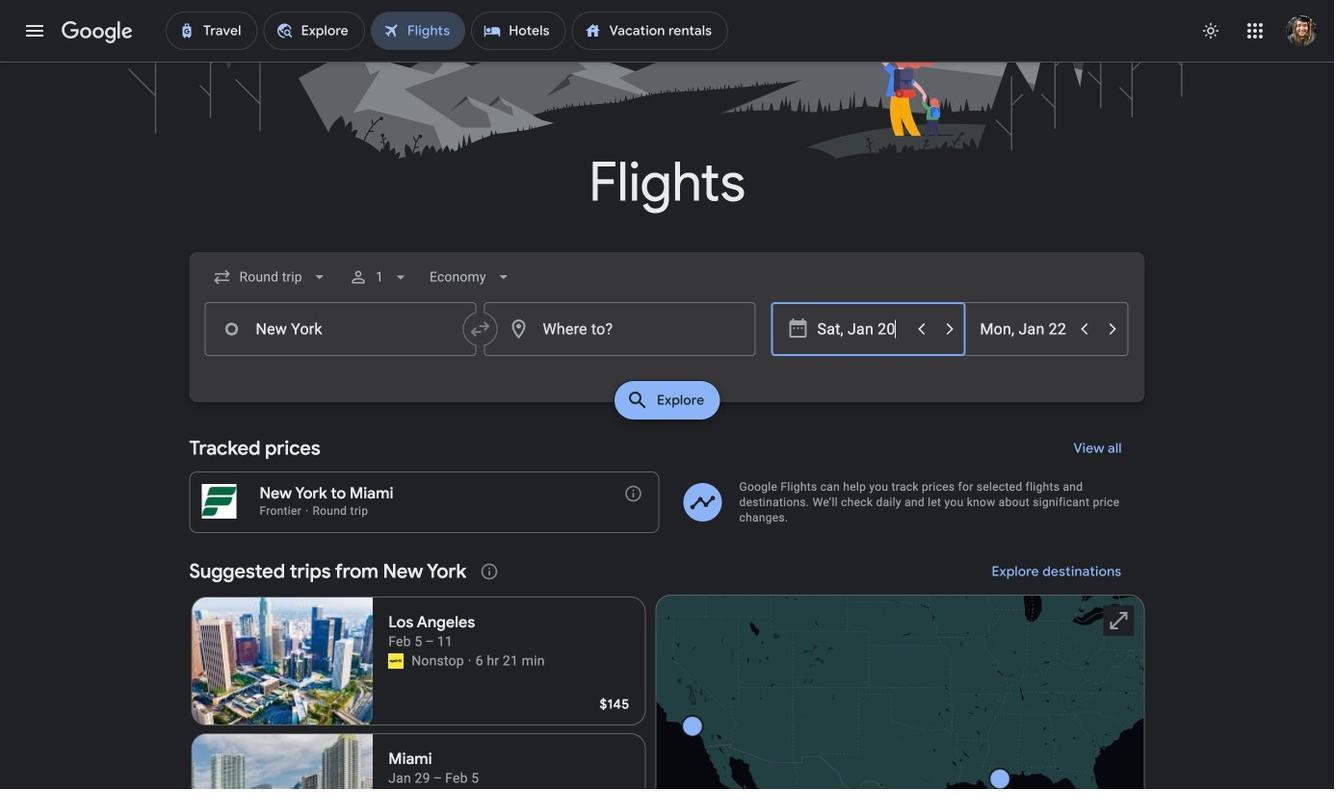 Task type: vqa. For each thing, say whether or not it's contained in the screenshot.
the purchase
no



Task type: locate. For each thing, give the bounding box(es) containing it.
 image
[[468, 652, 472, 671]]

suggested trips from new york region
[[189, 549, 1145, 790]]

more info image
[[624, 485, 643, 504]]

None text field
[[205, 302, 476, 356]]

145 US dollars text field
[[600, 697, 630, 714]]

Flight search field
[[174, 252, 1160, 426]]

None field
[[205, 260, 337, 295], [422, 260, 521, 295], [205, 260, 337, 295], [422, 260, 521, 295]]

 image inside suggested trips from new york region
[[468, 652, 472, 671]]

spirit image
[[388, 654, 404, 670]]



Task type: describe. For each thing, give the bounding box(es) containing it.
More info text field
[[624, 485, 643, 509]]

tracked prices region
[[189, 426, 1145, 534]]

main menu image
[[23, 19, 46, 42]]

change appearance image
[[1188, 8, 1234, 54]]

Return text field
[[980, 303, 1069, 355]]

Departure text field
[[817, 303, 906, 355]]

Where to? text field
[[484, 302, 756, 356]]



